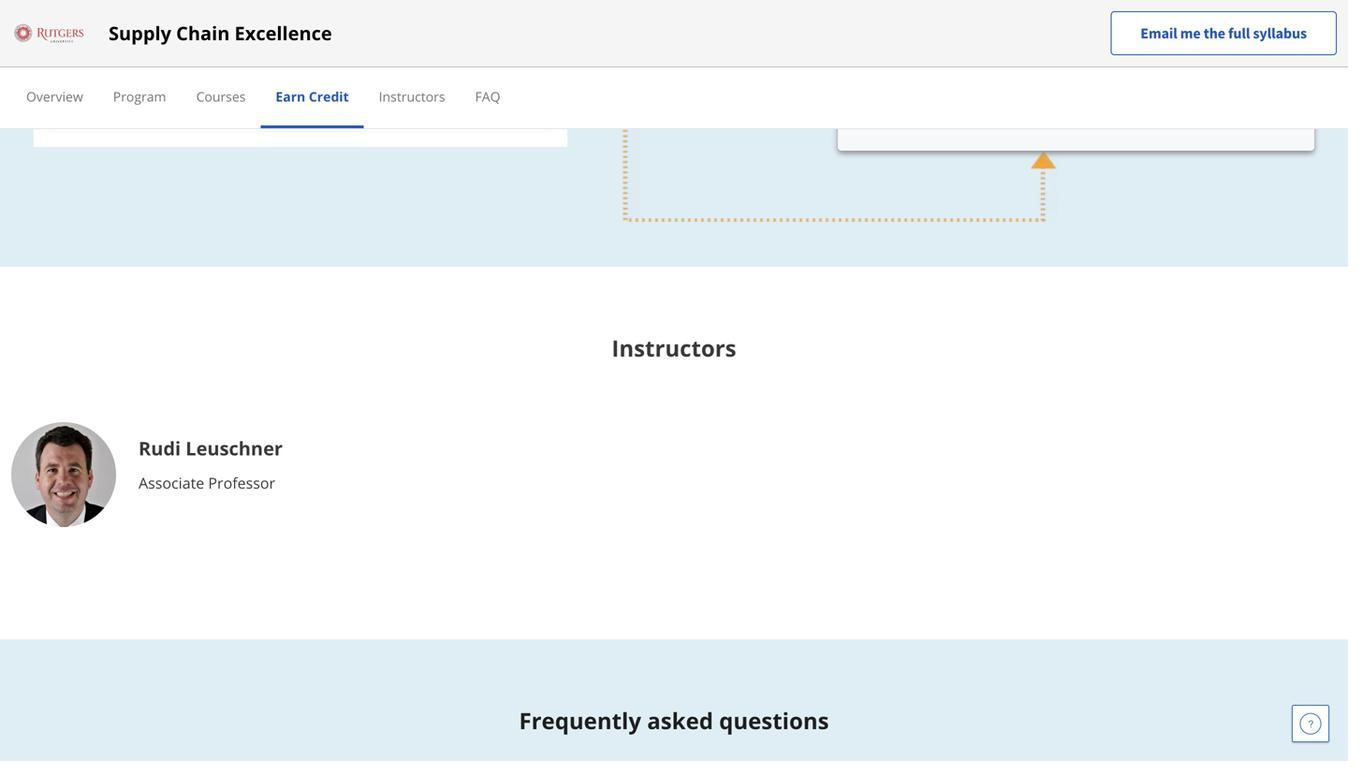 Task type: vqa. For each thing, say whether or not it's contained in the screenshot.
toward
yes



Task type: locate. For each thing, give the bounding box(es) containing it.
earned
[[1137, 28, 1174, 44]]

0 vertical spatial of
[[1145, 10, 1156, 25]]

1 vertical spatial full
[[1114, 47, 1130, 63]]

rutgers down admission
[[997, 28, 1038, 44]]

1 vertical spatial your
[[1087, 47, 1111, 63]]

1 horizontal spatial of
[[1038, 85, 1049, 100]]

0 horizontal spatial instructors
[[379, 88, 445, 105]]

1 vertical spatial will
[[1121, 66, 1138, 81]]

from
[[1177, 28, 1202, 44]]

to down receive
[[1148, 85, 1159, 100]]

enroll
[[1162, 85, 1192, 100]]

your up successful
[[1205, 28, 1229, 44]]

0 vertical spatial instructors
[[379, 88, 445, 105]]

supply chain excellence up courses link
[[109, 20, 332, 46]]

0 vertical spatial rutgers
[[997, 28, 1038, 44]]

the right me
[[1204, 24, 1226, 43]]

courses
[[196, 88, 246, 105]]

1 vertical spatial of
[[930, 66, 941, 81]]

mastertrack® left certificate
[[224, 10, 311, 27]]

of up "certificate," in the right top of the page
[[930, 66, 941, 81]]

2 vertical spatial of
[[1038, 85, 1049, 100]]

in up 'from'
[[1201, 10, 1210, 25]]

rudi leuschner image
[[11, 422, 116, 527]]

earn credit link
[[276, 88, 349, 105]]

chain
[[1252, 10, 1281, 25], [176, 20, 230, 46], [260, 37, 310, 63]]

will down "by"
[[994, 47, 1011, 63]]

instructors inside certificate menu element
[[379, 88, 445, 105]]

your up "certificate," in the right top of the page
[[944, 66, 968, 81]]

rutgers
[[997, 28, 1038, 44], [1235, 66, 1275, 81]]

mastertrack® down management on the right top of page
[[868, 47, 942, 63]]

2 horizontal spatial supply
[[1213, 10, 1249, 25]]

chain up successful
[[1252, 10, 1281, 25]]

courses link
[[196, 88, 246, 105]]

count
[[1014, 47, 1044, 63]]

master's
[[868, 103, 912, 119]]

the
[[1050, 10, 1067, 25], [1204, 24, 1226, 43], [1208, 85, 1225, 100]]

1 vertical spatial instructors
[[612, 333, 736, 363]]

supply up successful
[[1213, 10, 1249, 25]]

rutgers university image
[[11, 18, 86, 48]]

1 vertical spatial mastertrack®
[[868, 47, 942, 63]]

in
[[1201, 10, 1210, 25], [1195, 85, 1205, 100]]

2 horizontal spatial mastertrack®
[[970, 66, 1045, 81]]

master
[[1105, 10, 1142, 25]]

email me the full syllabus button
[[1111, 11, 1337, 55]]

0 vertical spatial will
[[994, 47, 1011, 63]]

to
[[1036, 10, 1047, 25], [1148, 85, 1159, 100]]

the down official
[[1208, 85, 1225, 100]]

of
[[1145, 10, 1156, 25], [930, 66, 941, 81], [1038, 85, 1049, 100]]

of left whether
[[1038, 85, 1049, 100]]

of up earned
[[1145, 10, 1156, 25]]

official
[[1198, 66, 1232, 81]]

chain up courses link
[[176, 20, 230, 46]]

1 horizontal spatial instructors
[[612, 333, 736, 363]]

0 horizontal spatial will
[[994, 47, 1011, 63]]

gain
[[955, 10, 977, 25]]

instructors
[[379, 88, 445, 105], [612, 333, 736, 363]]

0 horizontal spatial chain
[[176, 20, 230, 46]]

regardless
[[980, 85, 1035, 100]]

if
[[868, 10, 875, 25]]

0 horizontal spatial mastertrack®
[[224, 10, 311, 27]]

2 vertical spatial mastertrack®
[[970, 66, 1045, 81]]

chain down mastertrack® certificate
[[260, 37, 310, 63]]

2 vertical spatial you
[[1098, 85, 1117, 100]]

0 vertical spatial in
[[1201, 10, 1210, 25]]

1 horizontal spatial mastertrack®
[[868, 47, 942, 63]]

frequently
[[519, 705, 641, 736]]

you right program,
[[1099, 66, 1118, 81]]

mastertrack® up regardless
[[970, 66, 1045, 81]]

an
[[1182, 66, 1195, 81]]

full down credits
[[1114, 47, 1130, 63]]

in right enroll
[[1195, 85, 1205, 100]]

0 vertical spatial mastertrack®
[[224, 10, 311, 27]]

certificate
[[314, 10, 377, 27]]

mastertrack®
[[224, 10, 311, 27], [868, 47, 942, 63], [970, 66, 1045, 81]]

excellence
[[235, 20, 332, 46], [315, 37, 405, 63]]

0 vertical spatial full
[[1228, 24, 1250, 43]]

professor
[[208, 473, 275, 493]]

the up university,
[[1050, 10, 1067, 25]]

excellence down certificate
[[315, 37, 405, 63]]

1 horizontal spatial supply
[[196, 37, 255, 63]]

1 vertical spatial rutgers
[[1235, 66, 1275, 81]]

full down official
[[1228, 85, 1244, 100]]

rutgers down successful
[[1235, 66, 1275, 81]]

whether
[[1052, 85, 1095, 100]]

science
[[1158, 10, 1198, 25]]

0 vertical spatial to
[[1036, 10, 1047, 25]]

0 vertical spatial your
[[1205, 28, 1229, 44]]

2 vertical spatial your
[[944, 66, 968, 81]]

associate
[[139, 473, 204, 493]]

to up university,
[[1036, 10, 1047, 25]]

and
[[932, 10, 952, 25]]

your down credits
[[1087, 47, 1111, 63]]

full up successful
[[1228, 24, 1250, 43]]

supply
[[1213, 10, 1249, 25], [109, 20, 171, 46], [196, 37, 255, 63]]

supply chain excellence
[[109, 20, 332, 46], [196, 37, 405, 63]]

you right if
[[878, 10, 897, 25]]

0 horizontal spatial to
[[1036, 10, 1047, 25]]

2 vertical spatial full
[[1228, 85, 1244, 100]]

upon
[[1176, 47, 1204, 63]]

2 horizontal spatial your
[[1205, 28, 1229, 44]]

your
[[1205, 28, 1229, 44], [1087, 47, 1111, 63], [944, 66, 968, 81]]

rudi
[[139, 435, 181, 461]]

supply up courses link
[[196, 37, 255, 63]]

0 vertical spatial you
[[878, 10, 897, 25]]

will up the elect
[[1121, 66, 1138, 81]]

you
[[878, 10, 897, 25], [1099, 66, 1118, 81], [1098, 85, 1117, 100]]

asked
[[647, 705, 713, 736]]

1 vertical spatial in
[[1195, 85, 1205, 100]]

1 horizontal spatial to
[[1148, 85, 1159, 100]]

chain inside if you apply and gain admission to the online master of science in supply chain management offered by rutgers university, credits earned from your mastertrack® program will count toward your full degree.  upon successful completion of your mastertrack® program, you will receive an official rutgers university certificate, regardless of whether you elect to enroll in the full master's program.
[[1252, 10, 1281, 25]]

frequently asked questions
[[519, 705, 829, 736]]

full
[[1228, 24, 1250, 43], [1114, 47, 1130, 63], [1228, 85, 1244, 100]]

0 horizontal spatial your
[[944, 66, 968, 81]]

program
[[113, 88, 166, 105]]

supply up program link
[[109, 20, 171, 46]]

online
[[1070, 10, 1103, 25]]

2 horizontal spatial chain
[[1252, 10, 1281, 25]]

will
[[994, 47, 1011, 63], [1121, 66, 1138, 81]]

you left the elect
[[1098, 85, 1117, 100]]

certificate,
[[923, 85, 978, 100]]

0 horizontal spatial rutgers
[[997, 28, 1038, 44]]



Task type: describe. For each thing, give the bounding box(es) containing it.
certificate menu element
[[11, 67, 1337, 128]]

0 horizontal spatial of
[[930, 66, 941, 81]]

full inside email me the full syllabus button
[[1228, 24, 1250, 43]]

me
[[1180, 24, 1201, 43]]

credits
[[1098, 28, 1134, 44]]

successful
[[1207, 47, 1261, 63]]

earn
[[276, 88, 305, 105]]

elect
[[1120, 85, 1145, 100]]

completion
[[868, 66, 927, 81]]

degree.
[[1133, 47, 1173, 63]]

0 horizontal spatial supply
[[109, 20, 171, 46]]

questions
[[719, 705, 829, 736]]

toward
[[1047, 47, 1084, 63]]

2 horizontal spatial of
[[1145, 10, 1156, 25]]

1 horizontal spatial will
[[1121, 66, 1138, 81]]

university
[[868, 85, 920, 100]]

supply inside if you apply and gain admission to the online master of science in supply chain management offered by rutgers university, credits earned from your mastertrack® program will count toward your full degree.  upon successful completion of your mastertrack® program, you will receive an official rutgers university certificate, regardless of whether you elect to enroll in the full master's program.
[[1213, 10, 1249, 25]]

program,
[[1048, 66, 1096, 81]]

overview link
[[26, 88, 83, 105]]

email
[[1141, 24, 1178, 43]]

1 horizontal spatial your
[[1087, 47, 1111, 63]]

by
[[982, 28, 995, 44]]

program
[[945, 47, 991, 63]]

admission
[[980, 10, 1033, 25]]

management
[[868, 28, 938, 44]]

faq
[[475, 88, 500, 105]]

faq link
[[475, 88, 500, 105]]

help center image
[[1300, 713, 1322, 735]]

associate professor
[[139, 473, 275, 493]]

supply chain excellence down mastertrack® certificate
[[196, 37, 405, 63]]

mastertrack® certificate
[[224, 10, 377, 27]]

1 horizontal spatial rutgers
[[1235, 66, 1275, 81]]

1 vertical spatial to
[[1148, 85, 1159, 100]]

email me the full syllabus
[[1141, 24, 1307, 43]]

the inside button
[[1204, 24, 1226, 43]]

if you apply and gain admission to the online master of science in supply chain management offered by rutgers university, credits earned from your mastertrack® program will count toward your full degree.  upon successful completion of your mastertrack® program, you will receive an official rutgers university certificate, regardless of whether you elect to enroll in the full master's program.
[[868, 10, 1281, 119]]

syllabus
[[1253, 24, 1307, 43]]

program link
[[113, 88, 166, 105]]

credit
[[309, 88, 349, 105]]

excellence up earn
[[235, 20, 332, 46]]

university,
[[1041, 28, 1096, 44]]

receive
[[1141, 66, 1179, 81]]

program.
[[915, 103, 964, 119]]

1 horizontal spatial chain
[[260, 37, 310, 63]]

earn credit
[[276, 88, 349, 105]]

instructors link
[[379, 88, 445, 105]]

overview
[[26, 88, 83, 105]]

apply
[[900, 10, 929, 25]]

rudi leuschner
[[139, 435, 283, 461]]

1 vertical spatial you
[[1099, 66, 1118, 81]]

offered
[[941, 28, 979, 44]]

leuschner
[[186, 435, 283, 461]]



